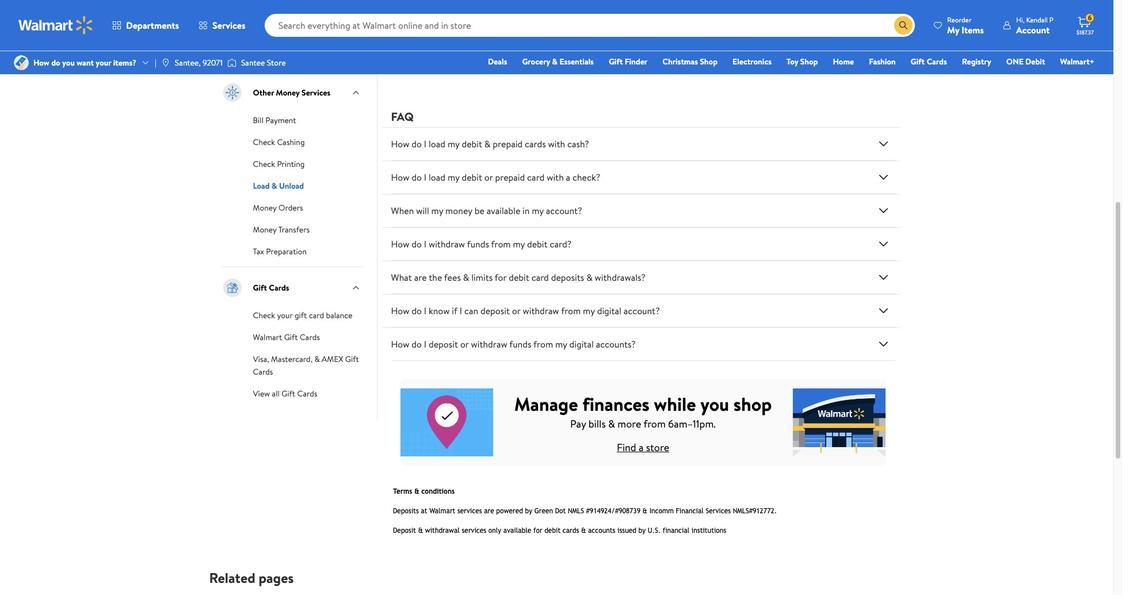 Task type: vqa. For each thing, say whether or not it's contained in the screenshot.
Grocery
yes



Task type: locate. For each thing, give the bounding box(es) containing it.
1 vertical spatial check
[[253, 158, 275, 170]]

1 horizontal spatial you
[[701, 391, 729, 417]]

departments button
[[102, 12, 189, 39]]

1 horizontal spatial account?
[[624, 305, 660, 317]]

do for how do i know if i can deposit or withdraw from my digital account?
[[412, 305, 422, 317]]

debit
[[462, 138, 482, 150], [462, 171, 482, 184], [527, 238, 548, 251], [509, 271, 530, 284]]

0 horizontal spatial withdraw
[[429, 238, 465, 251]]

shop right christmas in the right top of the page
[[700, 56, 718, 67]]

1 horizontal spatial debit
[[567, 2, 612, 27]]

account? down withdrawals?
[[624, 305, 660, 317]]

1 check from the top
[[253, 136, 275, 148]]

prepaid left cards
[[493, 138, 523, 150]]

reloadable debit cards link
[[253, 50, 335, 62]]

card for debit
[[532, 271, 549, 284]]

1 load from the top
[[429, 138, 446, 150]]

0 horizontal spatial a
[[566, 171, 571, 184]]

walmart moneycard link
[[253, 6, 325, 18]]

money up tax
[[253, 224, 277, 235]]

from up store
[[644, 417, 666, 431]]

digital left accounts?
[[570, 338, 594, 351]]

prepaid
[[493, 138, 523, 150], [495, 171, 525, 184]]

you left want
[[62, 57, 75, 68]]

check up walmart gift cards link
[[253, 310, 275, 321]]

grocery
[[522, 56, 550, 67]]

1 vertical spatial walmart
[[253, 332, 282, 343]]

how do i load my debit or prepaid card with a check?
[[391, 171, 601, 184]]

your right want
[[96, 57, 111, 68]]

items?
[[113, 57, 136, 68]]

gift right gift cards icon
[[253, 282, 267, 294]]

do for how do i withdraw funds from my debit card?
[[412, 238, 422, 251]]

manage finances while you shop pay bills & more from 6am–11pm.
[[515, 391, 772, 431]]

a
[[566, 171, 571, 184], [639, 440, 644, 455]]

a left the check?
[[566, 171, 571, 184]]

0 vertical spatial with
[[617, 2, 652, 27]]

search icon image
[[899, 21, 908, 30]]

gift right all
[[282, 388, 295, 400]]

finder
[[625, 56, 648, 67]]

card left deposits on the top of page
[[532, 271, 549, 284]]

green
[[253, 29, 275, 40]]

digital up accounts?
[[597, 305, 622, 317]]

debit with rewards. get 3% cash back at walmart. terms apply. image
[[400, 0, 886, 77]]

funds down how do i know if i can deposit or withdraw from my digital account?
[[510, 338, 532, 351]]

load
[[253, 180, 270, 192]]

0 horizontal spatial shop
[[700, 56, 718, 67]]

your
[[96, 57, 111, 68], [277, 310, 293, 321]]

do
[[51, 57, 60, 68], [412, 138, 422, 150], [412, 171, 422, 184], [412, 238, 422, 251], [412, 305, 422, 317], [412, 338, 422, 351]]

 image down walmart image at the left top of page
[[14, 55, 29, 70]]

2 shop from the left
[[801, 56, 818, 67]]

0 horizontal spatial funds
[[467, 238, 489, 251]]

do for how do i load my debit & prepaid cards with cash?
[[412, 138, 422, 150]]

i for how do i deposit or withdraw funds from my digital accounts?
[[424, 338, 427, 351]]

my right in
[[532, 205, 544, 217]]

load
[[429, 138, 446, 150], [429, 171, 446, 184]]

view all gift cards
[[253, 388, 318, 400]]

a right "find"
[[639, 440, 644, 455]]

check inside 'link'
[[253, 136, 275, 148]]

reloadable debit cards
[[253, 51, 335, 62]]

2 horizontal spatial or
[[512, 305, 521, 317]]

shop for toy shop
[[801, 56, 818, 67]]

limits
[[472, 271, 493, 284]]

with for cash?
[[548, 138, 565, 150]]

from inside manage finances while you shop pay bills & more from 6am–11pm.
[[644, 417, 666, 431]]

0 vertical spatial funds
[[467, 238, 489, 251]]

& right deposits on the top of page
[[587, 271, 593, 284]]

gift finder link
[[604, 55, 653, 68]]

0 horizontal spatial one
[[642, 51, 664, 65]]

2 walmart from the top
[[253, 332, 282, 343]]

$187.37
[[1077, 28, 1094, 36]]

gift right fashion
[[911, 56, 925, 67]]

view all gift cards link
[[253, 387, 318, 400]]

2 horizontal spatial debit
[[1026, 56, 1046, 67]]

 image right |
[[161, 58, 170, 67]]

debit
[[567, 2, 612, 27], [293, 51, 313, 62], [1026, 56, 1046, 67]]

1 vertical spatial funds
[[510, 338, 532, 351]]

0 vertical spatial check
[[253, 136, 275, 148]]

reorder my items
[[948, 15, 984, 36]]

gift cards right fashion link
[[911, 56, 947, 67]]

debit for reloadable debit cards
[[293, 51, 313, 62]]

or down how do i load my debit & prepaid cards with cash?
[[485, 171, 493, 184]]

account? up card? in the top of the page
[[546, 205, 582, 217]]

one
[[642, 51, 664, 65], [1007, 56, 1024, 67]]

0 vertical spatial prepaid
[[493, 138, 523, 150]]

check for check cashing
[[253, 136, 275, 148]]

& inside visa, mastercard, & amex gift cards
[[315, 353, 320, 365]]

0 horizontal spatial get
[[550, 27, 567, 41]]

or
[[485, 171, 493, 184], [512, 305, 521, 317], [460, 338, 469, 351]]

3 check from the top
[[253, 310, 275, 321]]

1 shop from the left
[[700, 56, 718, 67]]

i for how do i know if i can deposit or withdraw from my digital account?
[[424, 305, 427, 317]]

0 vertical spatial get
[[550, 27, 567, 41]]

1 horizontal spatial digital
[[597, 305, 622, 317]]

1 vertical spatial card
[[532, 271, 549, 284]]

services down reloadable debit cards
[[302, 87, 331, 98]]

0 vertical spatial services
[[212, 19, 246, 32]]

withdraw up fees
[[429, 238, 465, 251]]

deposit down 'know'
[[429, 338, 458, 351]]

account?
[[546, 205, 582, 217], [624, 305, 660, 317]]

0 vertical spatial load
[[429, 138, 446, 150]]

1 horizontal spatial get
[[622, 51, 639, 65]]

check printing
[[253, 158, 305, 170]]

what are the fees & limits for debit card deposits & withdrawals? image
[[877, 271, 891, 285]]

withdraw down what are the fees & limits for debit card deposits & withdrawals?
[[523, 305, 559, 317]]

 image right the 92071 on the top left of the page
[[227, 57, 237, 69]]

debit up 'how do i load my debit or prepaid card with a check?'
[[462, 138, 482, 150]]

while
[[654, 391, 696, 417]]

with
[[617, 2, 652, 27], [548, 138, 565, 150], [547, 171, 564, 184]]

get inside "debit with rewards get 3% cash back at walmart. terms apply"
[[550, 27, 567, 41]]

or down what are the fees & limits for debit card deposits & withdrawals?
[[512, 305, 521, 317]]

gift inside "link"
[[911, 56, 925, 67]]

get
[[550, 27, 567, 41], [622, 51, 639, 65]]

0 horizontal spatial your
[[96, 57, 111, 68]]

card right gift
[[309, 310, 324, 321]]

walmart up green dot link
[[253, 7, 282, 18]]

printing
[[277, 158, 305, 170]]

& right bills
[[608, 417, 615, 431]]

walmart gift cards
[[253, 332, 320, 343]]

1 horizontal spatial funds
[[510, 338, 532, 351]]

1 horizontal spatial  image
[[161, 58, 170, 67]]

debit right for
[[509, 271, 530, 284]]

gift finder
[[609, 56, 648, 67]]

1 horizontal spatial or
[[485, 171, 493, 184]]

cards left registry
[[927, 56, 947, 67]]

1 vertical spatial prepaid
[[495, 171, 525, 184]]

shop
[[700, 56, 718, 67], [801, 56, 818, 67]]

load for how do i load my debit or prepaid card with a check?
[[429, 171, 446, 184]]

cards inside visa, mastercard, & amex gift cards
[[253, 366, 273, 378]]

funds down be
[[467, 238, 489, 251]]

deposit right can
[[481, 305, 510, 317]]

1 horizontal spatial gift cards
[[911, 56, 947, 67]]

1 vertical spatial a
[[639, 440, 644, 455]]

my
[[448, 138, 460, 150], [448, 171, 460, 184], [432, 205, 443, 217], [532, 205, 544, 217], [513, 238, 525, 251], [583, 305, 595, 317], [556, 338, 567, 351]]

92071
[[203, 57, 223, 68]]

debit for one debit
[[1026, 56, 1046, 67]]

1 horizontal spatial withdraw
[[471, 338, 508, 351]]

0 horizontal spatial gift cards
[[253, 282, 289, 294]]

money right the other
[[276, 87, 300, 98]]

0 horizontal spatial services
[[212, 19, 246, 32]]

1 horizontal spatial shop
[[801, 56, 818, 67]]

visa,
[[253, 353, 269, 365]]

services
[[212, 19, 246, 32], [302, 87, 331, 98]]

6am–11pm.
[[668, 417, 716, 431]]

walmart+ link
[[1055, 55, 1100, 68]]

 image for how do you want your items?
[[14, 55, 29, 70]]

1 vertical spatial your
[[277, 310, 293, 321]]

1 vertical spatial deposit
[[429, 338, 458, 351]]

money down load
[[253, 202, 277, 214]]

check your gift card balance link
[[253, 309, 353, 321]]

walmart+
[[1061, 56, 1095, 67]]

0 horizontal spatial debit
[[293, 51, 313, 62]]

when will my money be available in my account?
[[391, 205, 582, 217]]

6 $187.37
[[1077, 13, 1094, 36]]

&
[[552, 56, 558, 67], [485, 138, 491, 150], [272, 180, 277, 192], [463, 271, 469, 284], [587, 271, 593, 284], [315, 353, 320, 365], [608, 417, 615, 431]]

walmart
[[253, 7, 282, 18], [253, 332, 282, 343]]

1 vertical spatial or
[[512, 305, 521, 317]]

gift right amex
[[345, 353, 359, 365]]

cards down visa,
[[253, 366, 273, 378]]

2 vertical spatial with
[[547, 171, 564, 184]]

gift cards down tax preparation
[[253, 282, 289, 294]]

home link
[[828, 55, 860, 68]]

2 vertical spatial or
[[460, 338, 469, 351]]

one inside one debit link
[[1007, 56, 1024, 67]]

check up load
[[253, 158, 275, 170]]

deposit
[[481, 305, 510, 317], [429, 338, 458, 351]]

 image
[[14, 55, 29, 70], [227, 57, 237, 69], [161, 58, 170, 67]]

2 vertical spatial check
[[253, 310, 275, 321]]

back
[[607, 27, 628, 41]]

2 check from the top
[[253, 158, 275, 170]]

walmart up visa,
[[253, 332, 282, 343]]

store
[[646, 440, 670, 455]]

2 load from the top
[[429, 171, 446, 184]]

0 vertical spatial walmart
[[253, 7, 282, 18]]

how for how do i withdraw funds from my debit card?
[[391, 238, 410, 251]]

gift inside visa, mastercard, & amex gift cards
[[345, 353, 359, 365]]

2 vertical spatial money
[[253, 224, 277, 235]]

christmas shop link
[[658, 55, 723, 68]]

cards
[[525, 138, 546, 150]]

card down cards
[[527, 171, 545, 184]]

reorder
[[948, 15, 972, 24]]

1 horizontal spatial services
[[302, 87, 331, 98]]

money inside "link"
[[253, 202, 277, 214]]

0 vertical spatial digital
[[597, 305, 622, 317]]

shop right toy
[[801, 56, 818, 67]]

0 vertical spatial card
[[527, 171, 545, 184]]

1 vertical spatial digital
[[570, 338, 594, 351]]

money
[[446, 205, 473, 217]]

load for how do i load my debit & prepaid cards with cash?
[[429, 138, 446, 150]]

prepaid up available at the left top
[[495, 171, 525, 184]]

when
[[391, 205, 414, 217]]

check printing link
[[253, 157, 305, 170]]

all
[[272, 388, 280, 400]]

check down the bill
[[253, 136, 275, 148]]

2 horizontal spatial  image
[[227, 57, 237, 69]]

from up for
[[491, 238, 511, 251]]

1 vertical spatial withdraw
[[523, 305, 559, 317]]

one debit
[[1007, 56, 1046, 67]]

if
[[452, 305, 458, 317]]

1 vertical spatial you
[[701, 391, 729, 417]]

gift up mastercard,
[[284, 332, 298, 343]]

cards down visa, mastercard, & amex gift cards
[[297, 388, 318, 400]]

deals link
[[483, 55, 513, 68]]

money orders link
[[253, 201, 303, 214]]

1 vertical spatial services
[[302, 87, 331, 98]]

how do i load my debit & prepaid cards with cash? image
[[877, 137, 891, 151]]

gift inside "link"
[[609, 56, 623, 67]]

my down deposits on the top of page
[[583, 305, 595, 317]]

how for how do i know if i can deposit or withdraw from my digital account?
[[391, 305, 410, 317]]

services left green
[[212, 19, 246, 32]]

shop inside christmas shop 'link'
[[700, 56, 718, 67]]

walmart image
[[18, 16, 93, 35]]

digital
[[597, 305, 622, 317], [570, 338, 594, 351]]

grocery & essentials link
[[517, 55, 599, 68]]

0 horizontal spatial  image
[[14, 55, 29, 70]]

1 vertical spatial with
[[548, 138, 565, 150]]

registry link
[[957, 55, 997, 68]]

1 vertical spatial load
[[429, 171, 446, 184]]

moneycard
[[284, 7, 325, 18]]

payment
[[266, 115, 296, 126]]

find
[[617, 440, 636, 455]]

walmart for walmart gift cards
[[253, 332, 282, 343]]

dot
[[277, 29, 290, 40]]

0 vertical spatial you
[[62, 57, 75, 68]]

view
[[253, 388, 270, 400]]

santee, 92071
[[175, 57, 223, 68]]

1 vertical spatial account?
[[624, 305, 660, 317]]

your left gift
[[277, 310, 293, 321]]

bill payment
[[253, 115, 296, 126]]

you left shop
[[701, 391, 729, 417]]

1 horizontal spatial one
[[1007, 56, 1024, 67]]

gift left finder
[[609, 56, 623, 67]]

shop for christmas shop
[[700, 56, 718, 67]]

1 horizontal spatial deposit
[[481, 305, 510, 317]]

6
[[1088, 13, 1092, 23]]

christmas
[[663, 56, 698, 67]]

shop inside "toy shop" link
[[801, 56, 818, 67]]

1 horizontal spatial a
[[639, 440, 644, 455]]

1 vertical spatial money
[[253, 202, 277, 214]]

1 walmart from the top
[[253, 7, 282, 18]]

0 vertical spatial gift cards
[[911, 56, 947, 67]]

& left amex
[[315, 353, 320, 365]]

0 vertical spatial account?
[[546, 205, 582, 217]]

apply
[[713, 27, 736, 41]]

0 horizontal spatial or
[[460, 338, 469, 351]]

i for how do i load my debit or prepaid card with a check?
[[424, 171, 427, 184]]

withdraw down can
[[471, 338, 508, 351]]

or down can
[[460, 338, 469, 351]]

other money services
[[253, 87, 331, 98]]



Task type: describe. For each thing, give the bounding box(es) containing it.
shop
[[734, 391, 772, 417]]

get one link
[[622, 51, 664, 65]]

how do i deposit or withdraw funds from my digital accounts?
[[391, 338, 636, 351]]

from down deposits on the top of page
[[561, 305, 581, 317]]

 image for santee store
[[227, 57, 237, 69]]

find a store
[[617, 440, 670, 455]]

3%
[[570, 27, 582, 41]]

my right will
[[432, 205, 443, 217]]

bill
[[253, 115, 264, 126]]

departments
[[126, 19, 179, 32]]

transfers
[[278, 224, 310, 235]]

fees
[[444, 271, 461, 284]]

kendall
[[1027, 15, 1048, 24]]

walmart for walmart moneycard
[[253, 7, 282, 18]]

how for how do i load my debit & prepaid cards with cash?
[[391, 138, 410, 150]]

account
[[1017, 23, 1050, 36]]

how do i withdraw funds from my debit card?
[[391, 238, 572, 251]]

0 horizontal spatial deposit
[[429, 338, 458, 351]]

other money services image
[[221, 81, 244, 104]]

tax preparation link
[[253, 245, 307, 257]]

money for transfers
[[253, 224, 277, 235]]

debit inside "debit with rewards get 3% cash back at walmart. terms apply"
[[567, 2, 612, 27]]

visa, mastercard, & amex gift cards link
[[253, 352, 359, 378]]

balance
[[326, 310, 353, 321]]

my up money
[[448, 171, 460, 184]]

in
[[523, 205, 530, 217]]

one debit link
[[1002, 55, 1051, 68]]

& up 'how do i load my debit or prepaid card with a check?'
[[485, 138, 491, 150]]

& right fees
[[463, 271, 469, 284]]

more
[[618, 417, 642, 431]]

finances
[[583, 391, 650, 417]]

services inside popup button
[[212, 19, 246, 32]]

cards down moneycard
[[315, 51, 335, 62]]

check cashing
[[253, 136, 305, 148]]

i for how do i withdraw funds from my debit card?
[[424, 238, 427, 251]]

2 horizontal spatial withdraw
[[523, 305, 559, 317]]

cards up check your gift card balance link
[[269, 282, 289, 294]]

get one
[[622, 51, 664, 65]]

toy shop link
[[782, 55, 823, 68]]

& right load
[[272, 180, 277, 192]]

my
[[948, 23, 960, 36]]

will
[[416, 205, 429, 217]]

hi, kendall p account
[[1017, 15, 1054, 36]]

tax preparation
[[253, 246, 307, 257]]

rewards
[[656, 2, 719, 27]]

0 vertical spatial money
[[276, 87, 300, 98]]

money transfers
[[253, 224, 310, 235]]

christmas shop
[[663, 56, 718, 67]]

at
[[630, 27, 639, 41]]

my up what are the fees & limits for debit card deposits & withdrawals?
[[513, 238, 525, 251]]

pay
[[571, 417, 586, 431]]

what are the fees & limits for debit card deposits & withdrawals?
[[391, 271, 646, 284]]

check for check your gift card balance
[[253, 310, 275, 321]]

0 vertical spatial deposit
[[481, 305, 510, 317]]

services button
[[189, 12, 255, 39]]

mastercard,
[[271, 353, 313, 365]]

tax
[[253, 246, 264, 257]]

hi,
[[1017, 15, 1025, 24]]

cash
[[585, 27, 605, 41]]

1 vertical spatial gift cards
[[253, 282, 289, 294]]

home
[[833, 56, 854, 67]]

deposits
[[551, 271, 584, 284]]

when will my money be available in my account? image
[[877, 204, 891, 218]]

essentials
[[560, 56, 594, 67]]

deals
[[488, 56, 507, 67]]

check?
[[573, 171, 601, 184]]

0 horizontal spatial digital
[[570, 338, 594, 351]]

how do you want your items?
[[33, 57, 136, 68]]

amex
[[322, 353, 343, 365]]

fashion
[[869, 56, 896, 67]]

you inside manage finances while you shop pay bills & more from 6am–11pm.
[[701, 391, 729, 417]]

available
[[487, 205, 521, 217]]

registry
[[962, 56, 992, 67]]

i for how do i load my debit & prepaid cards with cash?
[[424, 138, 427, 150]]

& right the grocery
[[552, 56, 558, 67]]

other
[[253, 87, 274, 98]]

cards inside "link"
[[927, 56, 947, 67]]

unload
[[279, 180, 304, 192]]

debit up be
[[462, 171, 482, 184]]

how for how do i deposit or withdraw funds from my digital accounts?
[[391, 338, 410, 351]]

from down how do i know if i can deposit or withdraw from my digital account?
[[534, 338, 553, 351]]

how do i know if i can deposit or withdraw from my digital account?
[[391, 305, 660, 317]]

|
[[155, 57, 156, 68]]

manage your finances while you shop. pay bills and more from six am to eleven pm. find a store. image
[[400, 389, 886, 457]]

1 horizontal spatial your
[[277, 310, 293, 321]]

Walmart Site-Wide search field
[[265, 14, 915, 37]]

2 vertical spatial card
[[309, 310, 324, 321]]

2 vertical spatial withdraw
[[471, 338, 508, 351]]

walmart gift cards link
[[253, 330, 320, 343]]

gift cards image
[[221, 276, 244, 299]]

green dot link
[[253, 28, 290, 40]]

for
[[495, 271, 507, 284]]

how do i know if i can deposit or withdraw from my digital account? image
[[877, 304, 891, 318]]

gift cards link
[[906, 55, 953, 68]]

how do i deposit or withdraw funds from my digital accounts? image
[[877, 338, 891, 351]]

0 vertical spatial a
[[566, 171, 571, 184]]

walmart moneycard
[[253, 7, 325, 18]]

how for how do i load my debit or prepaid card with a check?
[[391, 171, 410, 184]]

do for how do i load my debit or prepaid card with a check?
[[412, 171, 422, 184]]

items
[[962, 23, 984, 36]]

0 horizontal spatial account?
[[546, 205, 582, 217]]

0 vertical spatial withdraw
[[429, 238, 465, 251]]

related
[[209, 568, 255, 588]]

want
[[77, 57, 94, 68]]

prepaid for card
[[495, 171, 525, 184]]

what
[[391, 271, 412, 284]]

orders
[[279, 202, 303, 214]]

check cashing link
[[253, 135, 305, 148]]

my up 'how do i load my debit or prepaid card with a check?'
[[448, 138, 460, 150]]

preparation
[[266, 246, 307, 257]]

fashion link
[[864, 55, 901, 68]]

money transfers link
[[253, 223, 310, 235]]

visa, mastercard, & amex gift cards
[[253, 353, 359, 378]]

how do i withdraw funds from my debit card? image
[[877, 237, 891, 251]]

gift cards inside gift cards "link"
[[911, 56, 947, 67]]

know
[[429, 305, 450, 317]]

1 vertical spatial get
[[622, 51, 639, 65]]

find a store link
[[617, 440, 670, 455]]

money for orders
[[253, 202, 277, 214]]

card for prepaid
[[527, 171, 545, 184]]

prepaid for cards
[[493, 138, 523, 150]]

be
[[475, 205, 485, 217]]

how do i load my debit & prepaid cards with cash?
[[391, 138, 589, 150]]

 image for santee, 92071
[[161, 58, 170, 67]]

card?
[[550, 238, 572, 251]]

debit left card? in the top of the page
[[527, 238, 548, 251]]

do for how do i deposit or withdraw funds from my digital accounts?
[[412, 338, 422, 351]]

how for how do you want your items?
[[33, 57, 49, 68]]

cards down check your gift card balance
[[300, 332, 320, 343]]

pages
[[259, 568, 294, 588]]

do for how do you want your items?
[[51, 57, 60, 68]]

debit with rewards get 3% cash back at walmart. terms apply
[[550, 2, 736, 41]]

with inside "debit with rewards get 3% cash back at walmart. terms apply"
[[617, 2, 652, 27]]

related pages
[[209, 568, 294, 588]]

bill payment link
[[253, 113, 296, 126]]

& inside manage finances while you shop pay bills & more from 6am–11pm.
[[608, 417, 615, 431]]

my down how do i know if i can deposit or withdraw from my digital account?
[[556, 338, 567, 351]]

how do i load my debit or prepaid card with a check? image
[[877, 171, 891, 184]]

with for a
[[547, 171, 564, 184]]

0 vertical spatial or
[[485, 171, 493, 184]]

accounts?
[[596, 338, 636, 351]]

0 horizontal spatial you
[[62, 57, 75, 68]]

electronics
[[733, 56, 772, 67]]

Search search field
[[265, 14, 915, 37]]

0 vertical spatial your
[[96, 57, 111, 68]]

check for check printing
[[253, 158, 275, 170]]



